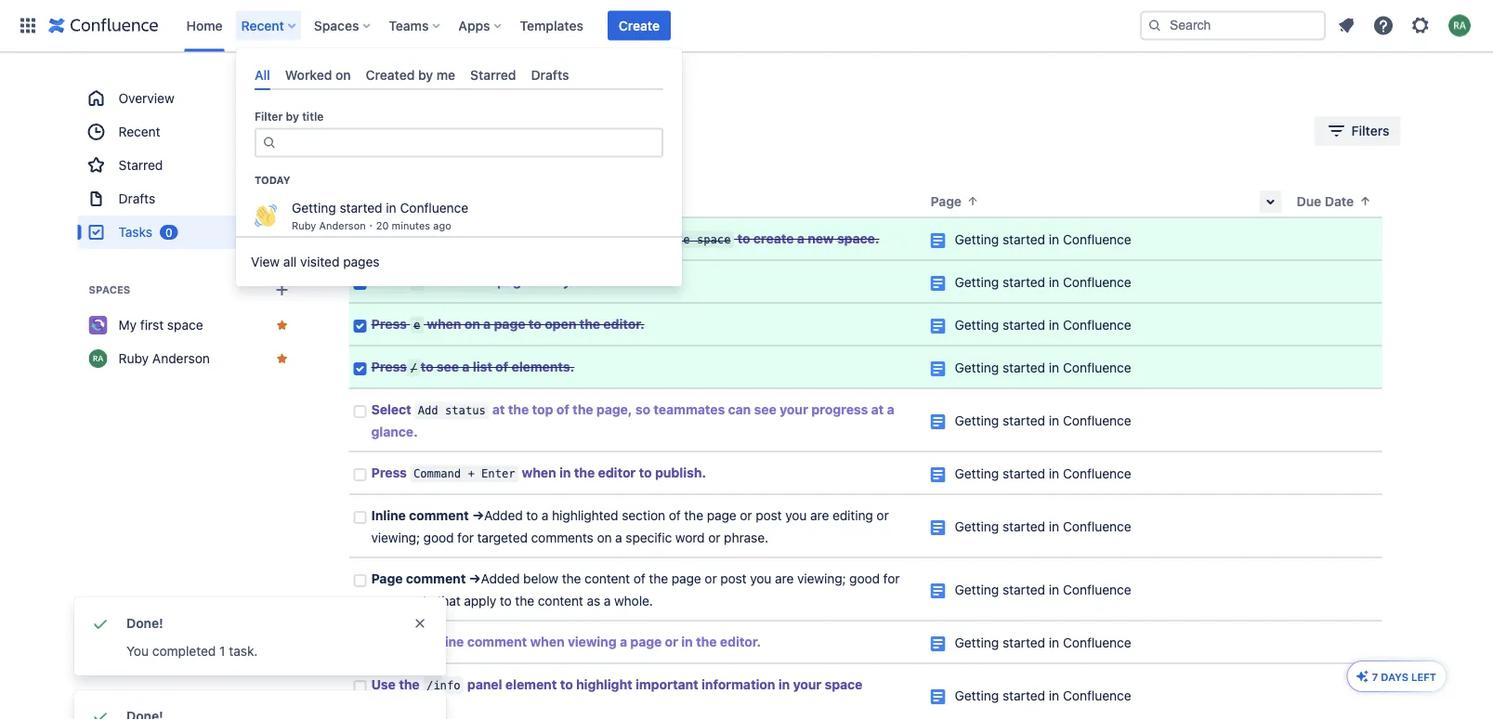 Task type: vqa. For each thing, say whether or not it's contained in the screenshot.
Ruby Anderson Link
yes



Task type: locate. For each thing, give the bounding box(es) containing it.
getting started in confluence for page title icon related to to see a list of elements.
[[955, 360, 1132, 376]]

press for on
[[371, 317, 407, 332]]

first
[[140, 317, 164, 333]]

added for inline comment →
[[484, 508, 523, 523]]

0 vertical spatial are
[[811, 508, 829, 523]]

in inside panel element to highlight important information in your space overview.
[[779, 677, 790, 693]]

press left e
[[371, 317, 407, 332]]

by left 15
[[519, 123, 534, 139]]

or right editing at the right
[[877, 508, 889, 523]]

started
[[340, 201, 383, 216], [1003, 232, 1046, 247], [1003, 275, 1046, 290], [1003, 317, 1046, 333], [1003, 360, 1046, 376], [1003, 413, 1046, 429], [1003, 466, 1046, 482], [1003, 519, 1046, 534], [1003, 582, 1046, 598], [1003, 635, 1046, 651], [1003, 688, 1046, 704]]

content down below
[[538, 594, 584, 609]]

unstar this space image inside my first space link
[[275, 318, 290, 333]]

page title icon image
[[931, 233, 946, 248], [931, 276, 946, 291], [931, 319, 946, 334], [931, 362, 946, 376], [931, 415, 946, 429], [931, 468, 946, 482], [931, 521, 946, 535], [931, 584, 946, 599], [931, 637, 946, 652], [931, 690, 946, 705]]

1 horizontal spatial see
[[754, 402, 777, 417]]

1 vertical spatial on
[[465, 317, 480, 332]]

at left any
[[532, 274, 545, 289]]

press c to create a page at any time.
[[371, 274, 606, 289]]

Search field
[[1141, 11, 1326, 40]]

progress
[[812, 402, 868, 417]]

0 vertical spatial viewing;
[[371, 530, 420, 546]]

the up word
[[684, 508, 704, 523]]

0 vertical spatial you
[[786, 508, 807, 523]]

0 vertical spatial page
[[931, 194, 962, 209]]

editor
[[598, 465, 636, 481]]

tasks down worked on
[[330, 85, 367, 98]]

getting started in confluence link for panel element to highlight important information in your space overview.
[[955, 688, 1132, 704]]

inline
[[371, 508, 406, 523]]

on right worked at the left top
[[336, 67, 351, 82]]

that
[[437, 594, 461, 609]]

0 vertical spatial recent
[[241, 18, 284, 33]]

0 horizontal spatial tasks
[[119, 224, 152, 240]]

in for to create a page at any time.'s page title icon
[[1049, 275, 1060, 290]]

2 horizontal spatial spaces
[[587, 233, 627, 246]]

recent up all
[[241, 18, 284, 33]]

0 vertical spatial for
[[457, 530, 474, 546]]

comments inside 'added below the content of the page or post you are viewing; good for comments that apply to the content as a whole.'
[[371, 594, 434, 609]]

of inside 'added below the content of the page or post you are viewing; good for comments that apply to the content as a whole.'
[[634, 571, 646, 587]]

group
[[78, 82, 301, 249]]

home
[[186, 18, 223, 33]]

0 vertical spatial drafts
[[531, 67, 569, 82]]

1 vertical spatial editor.
[[720, 634, 761, 650]]

at right the progress
[[872, 402, 884, 417]]

confluence for getting started in confluence link for when on a page to open the editor.
[[1063, 317, 1132, 333]]

0 inside tab list
[[435, 123, 444, 139]]

10 page title icon image from the top
[[931, 690, 946, 705]]

1 vertical spatial create
[[650, 233, 690, 246]]

comments
[[531, 530, 594, 546], [371, 594, 434, 609]]

1 horizontal spatial page
[[931, 194, 962, 209]]

viewing; down inline
[[371, 530, 420, 546]]

0 horizontal spatial ruby
[[119, 351, 149, 366]]

are inside 'added below the content of the page or post you are viewing; good for comments that apply to the content as a whole.'
[[775, 571, 794, 587]]

of up whole.
[[634, 571, 646, 587]]

drafts inside tab list
[[531, 67, 569, 82]]

in for page title icon corresponding to when in the editor to publish.
[[1049, 466, 1060, 482]]

good inside 'added below the content of the page or post you are viewing; good for comments that apply to the content as a whole.'
[[850, 571, 880, 587]]

a right viewing
[[620, 634, 627, 650]]

by for created by me 15
[[519, 123, 534, 139]]

added up targeted
[[484, 508, 523, 523]]

ruby up view all visited pages
[[292, 220, 316, 232]]

6 getting started in confluence link from the top
[[955, 466, 1132, 482]]

started for page title icon related to to see a list of elements.
[[1003, 360, 1046, 376]]

content
[[585, 571, 630, 587], [538, 594, 584, 609]]

6 page title icon image from the top
[[931, 468, 946, 482]]

you inside 'added below the content of the page or post you are viewing; good for comments that apply to the content as a whole.'
[[750, 571, 772, 587]]

inline
[[430, 634, 464, 650]]

ruby for ruby anderson ・ 20 minutes ago
[[292, 220, 316, 232]]

0 horizontal spatial me
[[413, 123, 432, 139]]

7 getting started in confluence link from the top
[[955, 519, 1132, 534]]

comments inside the added to a highlighted section of the page or post you are editing or viewing; good for targeted comments on a specific word or phrase.
[[531, 530, 594, 546]]

drafts down starred link
[[119, 191, 155, 206]]

success image
[[89, 613, 112, 635], [89, 706, 112, 720]]

your inside panel element to highlight important information in your space overview.
[[793, 677, 822, 693]]

tab list down apps
[[247, 59, 671, 90]]

comment down apply
[[467, 634, 527, 650]]

created for created by me
[[366, 67, 415, 82]]

getting started in confluence link for to create a page at any time.
[[955, 275, 1132, 290]]

2 getting started in confluence link from the top
[[955, 275, 1132, 290]]

or up 'important'
[[665, 634, 679, 650]]

0 vertical spatial unstar this space image
[[275, 318, 290, 333]]

0 horizontal spatial you
[[750, 571, 772, 587]]

created
[[366, 67, 415, 82], [468, 123, 516, 139]]

1 horizontal spatial on
[[465, 317, 480, 332]]

viewing
[[568, 634, 617, 650]]

confluence for getting started in confluence link related to at the top of the page, so teammates can see your progress at a glance.
[[1063, 413, 1132, 429]]

2 vertical spatial spaces
[[89, 284, 130, 296]]

the up whole.
[[649, 571, 668, 587]]

0 horizontal spatial created
[[366, 67, 415, 82]]

confluence for 4th getting started in confluence link from the bottom
[[1063, 519, 1132, 534]]

recent link
[[78, 115, 301, 149]]

new
[[808, 231, 834, 246]]

comment up that
[[406, 571, 466, 587]]

left
[[1412, 671, 1437, 683]]

in the main navigation bar, select spaces → create space to create a new space.
[[371, 231, 880, 246]]

editor. up "information"
[[720, 634, 761, 650]]

2 vertical spatial on
[[597, 530, 612, 546]]

1 vertical spatial ruby
[[119, 351, 149, 366]]

0 vertical spatial tasks
[[330, 85, 367, 98]]

for
[[457, 530, 474, 546], [884, 571, 900, 587]]

getting started in confluence link
[[955, 232, 1132, 247], [955, 275, 1132, 290], [955, 317, 1132, 333], [955, 360, 1132, 376], [955, 413, 1132, 429], [955, 466, 1132, 482], [955, 519, 1132, 534], [955, 582, 1132, 598], [955, 635, 1132, 651], [955, 688, 1132, 704]]

1 vertical spatial created
[[468, 123, 516, 139]]

create down the "navigation"
[[443, 274, 484, 289]]

comments down highlighted
[[531, 530, 594, 546]]

2 horizontal spatial on
[[597, 530, 612, 546]]

1 horizontal spatial drafts
[[531, 67, 569, 82]]

0 vertical spatial create
[[754, 231, 794, 246]]

when for comment
[[530, 634, 565, 650]]

ascending sorting icon date image
[[1358, 194, 1373, 209]]

apps
[[459, 18, 490, 33]]

7 page title icon image from the top
[[931, 521, 946, 535]]

of inside at the top of the page, so teammates can see your progress at a glance.
[[557, 402, 570, 417]]

1 horizontal spatial space
[[697, 233, 731, 246]]

page title icon image for to create a page at any time.
[[931, 276, 946, 291]]

→ right 'select'
[[631, 231, 643, 246]]

pages
[[343, 254, 380, 270]]

4 page title icon image from the top
[[931, 362, 946, 376]]

1 getting started in confluence link from the top
[[955, 232, 1132, 247]]

leave an inline comment when viewing a page or in the editor.
[[371, 634, 761, 650]]

list
[[473, 359, 492, 375]]

starred down the apps popup button
[[471, 67, 516, 82]]

to up targeted
[[527, 508, 538, 523]]

section
[[622, 508, 666, 523]]

8 getting started in confluence link from the top
[[955, 582, 1132, 598]]

of right top
[[557, 402, 570, 417]]

of up word
[[669, 508, 681, 523]]

worked
[[285, 67, 332, 82]]

0 horizontal spatial good
[[424, 530, 454, 546]]

post
[[756, 508, 782, 523], [721, 571, 747, 587]]

spaces button
[[308, 11, 378, 40]]

to inside tab list
[[398, 123, 410, 139]]

a right the progress
[[887, 402, 895, 417]]

help icon image
[[1373, 14, 1395, 37]]

group containing overview
[[78, 82, 301, 249]]

0 horizontal spatial post
[[721, 571, 747, 587]]

1 horizontal spatial me
[[437, 67, 456, 82]]

on down highlighted
[[597, 530, 612, 546]]

0 vertical spatial create
[[619, 18, 660, 33]]

0 vertical spatial created
[[366, 67, 415, 82]]

0 vertical spatial editor.
[[604, 317, 645, 332]]

starred inside tab list
[[471, 67, 516, 82]]

your right "information"
[[793, 677, 822, 693]]

a right "as"
[[604, 594, 611, 609]]

10 getting started in confluence link from the top
[[955, 688, 1132, 704]]

0 horizontal spatial 0
[[165, 226, 172, 239]]

editor.
[[604, 317, 645, 332], [720, 634, 761, 650]]

added up apply
[[481, 571, 520, 587]]

anderson
[[319, 220, 366, 232], [152, 351, 210, 366]]

ruby down my
[[119, 351, 149, 366]]

a left highlighted
[[542, 508, 549, 523]]

anderson for ruby anderson
[[152, 351, 210, 366]]

post inside 'added below the content of the page or post you are viewing; good for comments that apply to the content as a whole.'
[[721, 571, 747, 587]]

1 vertical spatial tab list
[[308, 116, 583, 146]]

below
[[523, 571, 559, 587]]

create a space image
[[271, 279, 293, 301]]

0 vertical spatial good
[[424, 530, 454, 546]]

me right the assigned
[[413, 123, 432, 139]]

recent
[[241, 18, 284, 33], [119, 124, 160, 139]]

my first space link
[[78, 309, 301, 342]]

confluence image
[[48, 14, 158, 37], [48, 14, 158, 37]]

publish.
[[655, 465, 706, 481]]

5 page title icon image from the top
[[931, 415, 946, 429]]

1 horizontal spatial for
[[884, 571, 900, 587]]

page for page
[[931, 194, 962, 209]]

4 getting started in confluence link from the top
[[955, 360, 1132, 376]]

by
[[418, 67, 433, 82], [286, 110, 299, 123], [519, 123, 534, 139]]

0 down drafts link
[[165, 226, 172, 239]]

1 horizontal spatial good
[[850, 571, 880, 587]]

teammates
[[654, 402, 725, 417]]

inline comment →
[[371, 508, 484, 523]]

1 horizontal spatial recent
[[241, 18, 284, 33]]

7 days left
[[1373, 671, 1437, 683]]

2 vertical spatial comment
[[467, 634, 527, 650]]

added inside the added to a highlighted section of the page or post you are editing or viewing; good for targeted comments on a specific word or phrase.
[[484, 508, 523, 523]]

press e when on a page to open the editor.
[[371, 317, 645, 332]]

→ up apply
[[469, 571, 481, 587]]

of
[[496, 359, 509, 375], [557, 402, 570, 417], [669, 508, 681, 523], [634, 571, 646, 587]]

tasks down drafts link
[[119, 224, 152, 240]]

1 page title icon image from the top
[[931, 233, 946, 248]]

the right open
[[580, 317, 601, 332]]

0 vertical spatial see
[[437, 359, 459, 375]]

:wave: image
[[255, 205, 277, 227]]

1 vertical spatial you
[[750, 571, 772, 587]]

on inside the added to a highlighted section of the page or post you are editing or viewing; good for targeted comments on a specific word or phrase.
[[597, 530, 612, 546]]

8 page title icon image from the top
[[931, 584, 946, 599]]

press left /
[[371, 359, 407, 375]]

0 horizontal spatial are
[[775, 571, 794, 587]]

comments up dismiss icon
[[371, 594, 434, 609]]

page title icon image for at the top of the page, so teammates can see your progress at a glance.
[[931, 415, 946, 429]]

7 days left button
[[1349, 662, 1446, 692]]

to inside 'added below the content of the page or post you are viewing; good for comments that apply to the content as a whole.'
[[500, 594, 512, 609]]

1 vertical spatial success image
[[89, 706, 112, 720]]

confluence for getting started in confluence link related to to create a page at any time.
[[1063, 275, 1132, 290]]

15
[[559, 123, 574, 139]]

0 horizontal spatial starred
[[119, 158, 163, 173]]

to right element at the left bottom
[[560, 677, 573, 693]]

started for second page title icon from the bottom of the page
[[1003, 635, 1046, 651]]

post up phrase.
[[756, 508, 782, 523]]

or down word
[[705, 571, 717, 587]]

by for filter by title
[[286, 110, 299, 123]]

page title icon image for panel element to highlight important information in your space overview.
[[931, 690, 946, 705]]

recent down overview
[[119, 124, 160, 139]]

1 vertical spatial drafts
[[119, 191, 155, 206]]

targeted
[[477, 530, 528, 546]]

starred down recent link
[[119, 158, 163, 173]]

1 vertical spatial for
[[884, 571, 900, 587]]

a inside at the top of the page, so teammates can see your progress at a glance.
[[887, 402, 895, 417]]

description
[[349, 192, 421, 207]]

page down inline
[[371, 571, 403, 587]]

0 vertical spatial 0
[[435, 123, 444, 139]]

create left new
[[754, 231, 794, 246]]

press for see
[[371, 359, 407, 375]]

unstar this space image
[[275, 318, 290, 333], [275, 351, 290, 366]]

1 press from the top
[[371, 274, 407, 289]]

spaces up the "time."
[[587, 233, 627, 246]]

to inside the added to a highlighted section of the page or post you are editing or viewing; good for targeted comments on a specific word or phrase.
[[527, 508, 538, 523]]

post down phrase.
[[721, 571, 747, 587]]

your left the progress
[[780, 402, 809, 417]]

content up "as"
[[585, 571, 630, 587]]

the left top
[[508, 402, 529, 417]]

ruby
[[292, 220, 316, 232], [119, 351, 149, 366]]

0 vertical spatial spaces
[[314, 18, 359, 33]]

1 vertical spatial are
[[775, 571, 794, 587]]

page title icon image for →
[[931, 233, 946, 248]]

of inside the added to a highlighted section of the page or post you are editing or viewing; good for targeted comments on a specific word or phrase.
[[669, 508, 681, 523]]

3 page title icon image from the top
[[931, 319, 946, 334]]

or up phrase.
[[740, 508, 752, 523]]

getting
[[292, 201, 336, 216], [955, 232, 999, 247], [955, 275, 999, 290], [955, 317, 999, 333], [955, 360, 999, 376], [955, 413, 999, 429], [955, 466, 999, 482], [955, 519, 999, 534], [955, 582, 999, 598], [955, 635, 999, 651], [955, 688, 999, 704]]

at the top of the page, so teammates can see your progress at a glance.
[[371, 402, 898, 440]]

1 vertical spatial page
[[371, 571, 403, 587]]

added inside 'added below the content of the page or post you are viewing; good for comments that apply to the content as a whole.'
[[481, 571, 520, 587]]

1 vertical spatial →
[[472, 508, 484, 523]]

1 horizontal spatial starred
[[471, 67, 516, 82]]

space inside the in the main navigation bar, select spaces → create space to create a new space.
[[697, 233, 731, 246]]

ago
[[433, 220, 451, 232]]

getting started in confluence link for when on a page to open the editor.
[[955, 317, 1132, 333]]

1 vertical spatial anderson
[[152, 351, 210, 366]]

0 horizontal spatial spaces
[[89, 284, 130, 296]]

drafts down the templates link
[[531, 67, 569, 82]]

a down press c to create a page at any time.
[[484, 317, 491, 332]]

spaces
[[314, 18, 359, 33], [587, 233, 627, 246], [89, 284, 130, 296]]

Filter by title text field
[[283, 130, 651, 156]]

1 vertical spatial starred
[[119, 158, 163, 173]]

you left editing at the right
[[786, 508, 807, 523]]

are inside the added to a highlighted section of the page or post you are editing or viewing; good for targeted comments on a specific word or phrase.
[[811, 508, 829, 523]]

2 page title icon image from the top
[[931, 276, 946, 291]]

in for →'s page title icon
[[1049, 232, 1060, 247]]

0 vertical spatial anderson
[[319, 220, 366, 232]]

1 vertical spatial your
[[793, 677, 822, 693]]

spaces up worked on
[[314, 18, 359, 33]]

page comment →
[[371, 571, 481, 587]]

created left 15
[[468, 123, 516, 139]]

good down editing at the right
[[850, 571, 880, 587]]

enter
[[482, 467, 515, 481]]

9 getting started in confluence link from the top
[[955, 635, 1132, 651]]

spaces inside popup button
[[314, 18, 359, 33]]

time.
[[574, 274, 606, 289]]

started for page title icon corresponding to panel element to highlight important information in your space overview.
[[1003, 688, 1046, 704]]

1 success image from the top
[[89, 613, 112, 635]]

at right status
[[493, 402, 505, 417]]

your
[[780, 402, 809, 417], [793, 677, 822, 693]]

0 vertical spatial success image
[[89, 613, 112, 635]]

1 vertical spatial good
[[850, 571, 880, 587]]

me down teams "dropdown button"
[[437, 67, 456, 82]]

1 vertical spatial viewing;
[[798, 571, 846, 587]]

a left list
[[462, 359, 470, 375]]

getting started in confluence for to create a page at any time.'s page title icon
[[955, 275, 1132, 290]]

2 press from the top
[[371, 317, 407, 332]]

→ for content
[[469, 571, 481, 587]]

→ up targeted
[[472, 508, 484, 523]]

page left ascending sorting icon page
[[931, 194, 962, 209]]

0 vertical spatial on
[[336, 67, 351, 82]]

settings icon image
[[1410, 14, 1432, 37]]

anderson down my first space link
[[152, 351, 210, 366]]

spaces up my
[[89, 284, 130, 296]]

important
[[636, 677, 699, 693]]

good down the inline comment →
[[424, 530, 454, 546]]

viewing;
[[371, 530, 420, 546], [798, 571, 846, 587]]

press for create
[[371, 274, 407, 289]]

0 vertical spatial your
[[780, 402, 809, 417]]

top
[[532, 402, 553, 417]]

1 vertical spatial comment
[[406, 571, 466, 587]]

2 vertical spatial →
[[469, 571, 481, 587]]

0 vertical spatial added
[[484, 508, 523, 523]]

2 unstar this space image from the top
[[275, 351, 290, 366]]

done!
[[126, 616, 163, 631]]

editing
[[833, 508, 874, 523]]

page inside the added to a highlighted section of the page or post you are editing or viewing; good for targeted comments on a specific word or phrase.
[[707, 508, 737, 523]]

1 vertical spatial see
[[754, 402, 777, 417]]

0 vertical spatial comment
[[409, 508, 469, 523]]

your inside at the top of the page, so teammates can see your progress at a glance.
[[780, 402, 809, 417]]

4 press from the top
[[371, 465, 407, 481]]

confluence for third getting started in confluence link from the bottom of the page
[[1063, 582, 1132, 598]]

1 unstar this space image from the top
[[275, 318, 290, 333]]

0 horizontal spatial for
[[457, 530, 474, 546]]

anderson for ruby anderson ・ 20 minutes ago
[[319, 220, 366, 232]]

getting started in confluence for page title icon corresponding to panel element to highlight important information in your space overview.
[[955, 688, 1132, 704]]

when
[[427, 317, 461, 332], [522, 465, 556, 481], [530, 634, 565, 650]]

confluence for →'s getting started in confluence link
[[1063, 232, 1132, 247]]

to right apply
[[500, 594, 512, 609]]

tab list down created by me
[[308, 116, 583, 146]]

tab list
[[247, 59, 671, 90], [308, 116, 583, 146]]

comment for that
[[406, 571, 466, 587]]

me for assigned to me 0
[[413, 123, 432, 139]]

getting started in confluence for page title icon related to at the top of the page, so teammates can see your progress at a glance.
[[955, 413, 1132, 429]]

for inside the added to a highlighted section of the page or post you are editing or viewing; good for targeted comments on a specific word or phrase.
[[457, 530, 474, 546]]

0 vertical spatial space
[[697, 233, 731, 246]]

press command + enter when in the editor to publish.
[[371, 465, 706, 481]]

1 horizontal spatial post
[[756, 508, 782, 523]]

getting started in confluence for 7th page title icon
[[955, 519, 1132, 534]]

added
[[484, 508, 523, 523], [481, 571, 520, 587]]

started for 7th page title icon
[[1003, 519, 1046, 534]]

unstar this space image inside "ruby anderson" link
[[275, 351, 290, 366]]

1 vertical spatial space
[[167, 317, 203, 333]]

ruby anderson link
[[78, 342, 301, 376]]

starred inside group
[[119, 158, 163, 173]]

an
[[411, 634, 427, 650]]

0 horizontal spatial drafts
[[119, 191, 155, 206]]

anderson left in
[[319, 220, 366, 232]]

0 horizontal spatial create
[[443, 274, 484, 289]]

getting started in confluence for second page title icon from the bottom of the page
[[955, 635, 1132, 651]]

page up press e when on a page to open the editor. at top left
[[497, 274, 529, 289]]

1 horizontal spatial create
[[754, 231, 794, 246]]

page title icon image for to see a list of elements.
[[931, 362, 946, 376]]

dismiss image
[[413, 616, 428, 631]]

0 horizontal spatial page
[[371, 571, 403, 587]]

see
[[437, 359, 459, 375], [754, 402, 777, 417]]

when right e
[[427, 317, 461, 332]]

3 press from the top
[[371, 359, 407, 375]]

1 vertical spatial content
[[538, 594, 584, 609]]

see inside at the top of the page, so teammates can see your progress at a glance.
[[754, 402, 777, 417]]

to
[[398, 123, 410, 139], [738, 231, 751, 246], [427, 274, 440, 289], [529, 317, 542, 332], [421, 359, 434, 375], [639, 465, 652, 481], [527, 508, 538, 523], [500, 594, 512, 609], [560, 677, 573, 693]]

getting started in confluence for →'s page title icon
[[955, 232, 1132, 247]]

page for page comment →
[[371, 571, 403, 587]]

tab list containing assigned to me
[[308, 116, 583, 146]]

a
[[797, 231, 805, 246], [487, 274, 494, 289], [484, 317, 491, 332], [462, 359, 470, 375], [887, 402, 895, 417], [542, 508, 549, 523], [616, 530, 623, 546], [604, 594, 611, 609], [620, 634, 627, 650]]

banner
[[0, 0, 1494, 52]]

1 horizontal spatial are
[[811, 508, 829, 523]]

title
[[302, 110, 324, 123]]

1 horizontal spatial spaces
[[314, 18, 359, 33]]

1 vertical spatial post
[[721, 571, 747, 587]]

page up phrase.
[[707, 508, 737, 523]]

0 horizontal spatial viewing;
[[371, 530, 420, 546]]

you
[[786, 508, 807, 523], [750, 571, 772, 587]]

to right editor
[[639, 465, 652, 481]]

editor. down the "time."
[[604, 317, 645, 332]]

in for page title icon associated with when on a page to open the editor.
[[1049, 317, 1060, 333]]

drafts
[[531, 67, 569, 82], [119, 191, 155, 206]]

are
[[811, 508, 829, 523], [775, 571, 794, 587]]

navigation
[[444, 231, 511, 246]]

5 getting started in confluence link from the top
[[955, 413, 1132, 429]]

me left 15
[[537, 123, 556, 139]]

1 vertical spatial when
[[522, 465, 556, 481]]

getting started in confluence link for to see a list of elements.
[[955, 360, 1132, 376]]

0 horizontal spatial anderson
[[152, 351, 210, 366]]

→ for highlighted
[[472, 508, 484, 523]]

2 horizontal spatial space
[[825, 677, 863, 693]]

me
[[437, 67, 456, 82], [413, 123, 432, 139], [537, 123, 556, 139]]

1 vertical spatial added
[[481, 571, 520, 587]]

1 horizontal spatial created
[[468, 123, 516, 139]]

0 horizontal spatial on
[[336, 67, 351, 82]]

1 horizontal spatial tasks
[[330, 85, 367, 98]]

when left viewing
[[530, 634, 565, 650]]

1 vertical spatial create
[[443, 274, 484, 289]]

see right can
[[754, 402, 777, 417]]

when right 'enter'
[[522, 465, 556, 481]]

3 getting started in confluence link from the top
[[955, 317, 1132, 333]]

1 horizontal spatial editor.
[[720, 634, 761, 650]]

confluence for 2nd getting started in confluence link from the bottom
[[1063, 635, 1132, 651]]

page down word
[[672, 571, 702, 587]]



Task type: describe. For each thing, give the bounding box(es) containing it.
getting started in confluence link for when in the editor to publish.
[[955, 466, 1132, 482]]

0 horizontal spatial space
[[167, 317, 203, 333]]

ruby anderson ・ 20 minutes ago
[[292, 220, 451, 232]]

/
[[410, 361, 417, 375]]

recent inside dropdown button
[[241, 18, 284, 33]]

confluence for panel element to highlight important information in your space overview.'s getting started in confluence link
[[1063, 688, 1132, 704]]

the down below
[[515, 594, 535, 609]]

viewing; inside the added to a highlighted section of the page or post you are editing or viewing; good for targeted comments on a specific word or phrase.
[[371, 530, 420, 546]]

templates link
[[515, 11, 589, 40]]

panel
[[468, 677, 502, 693]]

in for page title icon related to at the top of the page, so teammates can see your progress at a glance.
[[1049, 413, 1060, 429]]

to left open
[[529, 317, 542, 332]]

post inside the added to a highlighted section of the page or post you are editing or viewing; good for targeted comments on a specific word or phrase.
[[756, 508, 782, 523]]

overview link
[[78, 82, 301, 115]]

apply
[[464, 594, 497, 609]]

・
[[366, 220, 376, 232]]

getting started in confluence for page title icon corresponding to when in the editor to publish.
[[955, 466, 1132, 482]]

started for page title icon related to at the top of the page, so teammates can see your progress at a glance.
[[1003, 413, 1046, 429]]

filters
[[1352, 123, 1390, 139]]

home link
[[181, 11, 228, 40]]

confluence for getting started in confluence link associated with to see a list of elements.
[[1063, 360, 1132, 376]]

/info
[[427, 679, 461, 693]]

in for second page title icon from the bottom of the page
[[1049, 635, 1060, 651]]

minutes
[[392, 220, 430, 232]]

bar,
[[514, 231, 538, 246]]

select add status
[[371, 402, 486, 417]]

a inside 'added below the content of the page or post you are viewing; good for comments that apply to the content as a whole.'
[[604, 594, 611, 609]]

started for page title icon corresponding to when in the editor to publish.
[[1003, 466, 1046, 482]]

ascending sorting icon page image
[[966, 194, 981, 209]]

my
[[119, 317, 137, 333]]

specific
[[626, 530, 672, 546]]

getting started in confluence for page title icon associated with when on a page to open the editor.
[[955, 317, 1132, 333]]

in for 7th page title icon
[[1049, 519, 1060, 534]]

unstar this space image for my first space
[[275, 318, 290, 333]]

in for 8th page title icon
[[1049, 582, 1060, 598]]

information
[[702, 677, 776, 693]]

on inside tab list
[[336, 67, 351, 82]]

any
[[548, 274, 571, 289]]

create inside global element
[[619, 18, 660, 33]]

date
[[1325, 194, 1355, 209]]

created by me
[[366, 67, 456, 82]]

global element
[[11, 0, 1137, 52]]

2 success image from the top
[[89, 706, 112, 720]]

the up "overview."
[[399, 677, 420, 693]]

status
[[445, 404, 486, 417]]

today
[[255, 174, 290, 186]]

ruby for ruby anderson
[[119, 351, 149, 366]]

overview
[[119, 91, 174, 106]]

of right list
[[496, 359, 509, 375]]

me for created by me 15
[[537, 123, 556, 139]]

started for →'s page title icon
[[1003, 232, 1046, 247]]

confluence for getting started in confluence link for when in the editor to publish.
[[1063, 466, 1132, 482]]

the up "information"
[[696, 634, 717, 650]]

highlight
[[576, 677, 633, 693]]

in for page title icon corresponding to panel element to highlight important information in your space overview.
[[1049, 688, 1060, 704]]

due date
[[1297, 194, 1355, 209]]

visited
[[300, 254, 340, 270]]

worked on
[[285, 67, 351, 82]]

completed
[[152, 644, 216, 659]]

tab list containing all
[[247, 59, 671, 90]]

starred link
[[78, 149, 301, 182]]

page title icon image for when in the editor to publish.
[[931, 468, 946, 482]]

assigned to me 0
[[339, 123, 444, 139]]

0 horizontal spatial content
[[538, 594, 584, 609]]

7
[[1373, 671, 1379, 683]]

search image
[[1148, 18, 1163, 33]]

apps button
[[453, 11, 509, 40]]

a left specific
[[616, 530, 623, 546]]

:wave: image
[[255, 205, 277, 227]]

due
[[1297, 194, 1322, 209]]

can
[[728, 402, 751, 417]]

good inside the added to a highlighted section of the page or post you are editing or viewing; good for targeted comments on a specific word or phrase.
[[424, 530, 454, 546]]

1
[[220, 644, 225, 659]]

use the /info
[[371, 677, 461, 693]]

to inside panel element to highlight important information in your space overview.
[[560, 677, 573, 693]]

the right below
[[562, 571, 581, 587]]

a left new
[[797, 231, 805, 246]]

9 page title icon image from the top
[[931, 637, 946, 652]]

comment for good
[[409, 508, 469, 523]]

teams
[[389, 18, 429, 33]]

as
[[587, 594, 601, 609]]

use
[[371, 677, 396, 693]]

added for page comment →
[[481, 571, 520, 587]]

command
[[414, 467, 461, 481]]

for inside 'added below the content of the page or post you are viewing; good for comments that apply to the content as a whole.'
[[884, 571, 900, 587]]

to right /
[[421, 359, 434, 375]]

word
[[676, 530, 705, 546]]

you
[[126, 644, 149, 659]]

0 horizontal spatial editor.
[[604, 317, 645, 332]]

a down the "navigation"
[[487, 274, 494, 289]]

viewing; inside 'added below the content of the page or post you are viewing; good for comments that apply to the content as a whole.'
[[798, 571, 846, 587]]

element
[[506, 677, 557, 693]]

in
[[371, 231, 383, 246]]

filters button
[[1315, 116, 1401, 146]]

getting started in confluence for 8th page title icon
[[955, 582, 1132, 598]]

when for enter
[[522, 465, 556, 481]]

my first space
[[119, 317, 203, 333]]

in for page title icon related to to see a list of elements.
[[1049, 360, 1060, 376]]

0 vertical spatial →
[[631, 231, 643, 246]]

add
[[418, 404, 438, 417]]

1 vertical spatial tasks
[[119, 224, 152, 240]]

highlighted
[[552, 508, 619, 523]]

you inside the added to a highlighted section of the page or post you are editing or viewing; good for targeted comments on a specific word or phrase.
[[786, 508, 807, 523]]

the right in
[[386, 231, 407, 246]]

0 inside group
[[165, 226, 172, 239]]

all
[[255, 67, 270, 82]]

open
[[545, 317, 577, 332]]

drafts link
[[78, 182, 301, 216]]

the left page,
[[573, 402, 594, 417]]

page title icon image for when on a page to open the editor.
[[931, 319, 946, 334]]

page inside 'added below the content of the page or post you are viewing; good for comments that apply to the content as a whole.'
[[672, 571, 702, 587]]

you completed 1 task.
[[126, 644, 258, 659]]

started for 8th page title icon
[[1003, 582, 1046, 598]]

leave
[[371, 634, 408, 650]]

0 horizontal spatial at
[[493, 402, 505, 417]]

created for created by me 15
[[468, 123, 516, 139]]

your profile and preferences image
[[1449, 14, 1471, 37]]

premium icon image
[[1356, 669, 1371, 684]]

started for to create a page at any time.'s page title icon
[[1003, 275, 1046, 290]]

unstar this space image for ruby anderson
[[275, 351, 290, 366]]

overview.
[[371, 699, 432, 715]]

phrase.
[[724, 530, 769, 546]]

filter
[[255, 110, 283, 123]]

to right c
[[427, 274, 440, 289]]

by for created by me
[[418, 67, 433, 82]]

assigned
[[339, 123, 394, 139]]

press for enter
[[371, 465, 407, 481]]

page down press c to create a page at any time.
[[494, 317, 526, 332]]

the left editor
[[574, 465, 595, 481]]

me for created by me
[[437, 67, 456, 82]]

0 vertical spatial when
[[427, 317, 461, 332]]

0 horizontal spatial see
[[437, 359, 459, 375]]

to left new
[[738, 231, 751, 246]]

days
[[1382, 671, 1409, 683]]

spaces inside the in the main navigation bar, select spaces → create space to create a new space.
[[587, 233, 627, 246]]

1 horizontal spatial at
[[532, 274, 545, 289]]

banner containing home
[[0, 0, 1494, 52]]

2 horizontal spatial at
[[872, 402, 884, 417]]

started for page title icon associated with when on a page to open the editor.
[[1003, 317, 1046, 333]]

+
[[468, 467, 475, 481]]

page down whole.
[[631, 634, 662, 650]]

templates
[[520, 18, 584, 33]]

glance.
[[371, 424, 418, 440]]

teams button
[[383, 11, 447, 40]]

0 vertical spatial content
[[585, 571, 630, 587]]

notification icon image
[[1336, 14, 1358, 37]]

filter by title
[[255, 110, 324, 123]]

1 vertical spatial recent
[[119, 124, 160, 139]]

create inside the in the main navigation bar, select spaces → create space to create a new space.
[[650, 233, 690, 246]]

or inside 'added below the content of the page or post you are viewing; good for comments that apply to the content as a whole.'
[[705, 571, 717, 587]]

getting started in confluence link for →
[[955, 232, 1132, 247]]

ruby anderson
[[119, 351, 210, 366]]

20
[[376, 220, 389, 232]]

main
[[410, 231, 441, 246]]

all
[[283, 254, 297, 270]]

getting started in confluence link for at the top of the page, so teammates can see your progress at a glance.
[[955, 413, 1132, 429]]

view
[[251, 254, 280, 270]]

or right word
[[709, 530, 721, 546]]

page,
[[597, 402, 633, 417]]

space inside panel element to highlight important information in your space overview.
[[825, 677, 863, 693]]

appswitcher icon image
[[17, 14, 39, 37]]

added below the content of the page or post you are viewing; good for comments that apply to the content as a whole.
[[371, 571, 904, 609]]

panel element to highlight important information in your space overview.
[[371, 677, 866, 715]]

the inside the added to a highlighted section of the page or post you are editing or viewing; good for targeted comments on a specific word or phrase.
[[684, 508, 704, 523]]

elements.
[[512, 359, 575, 375]]



